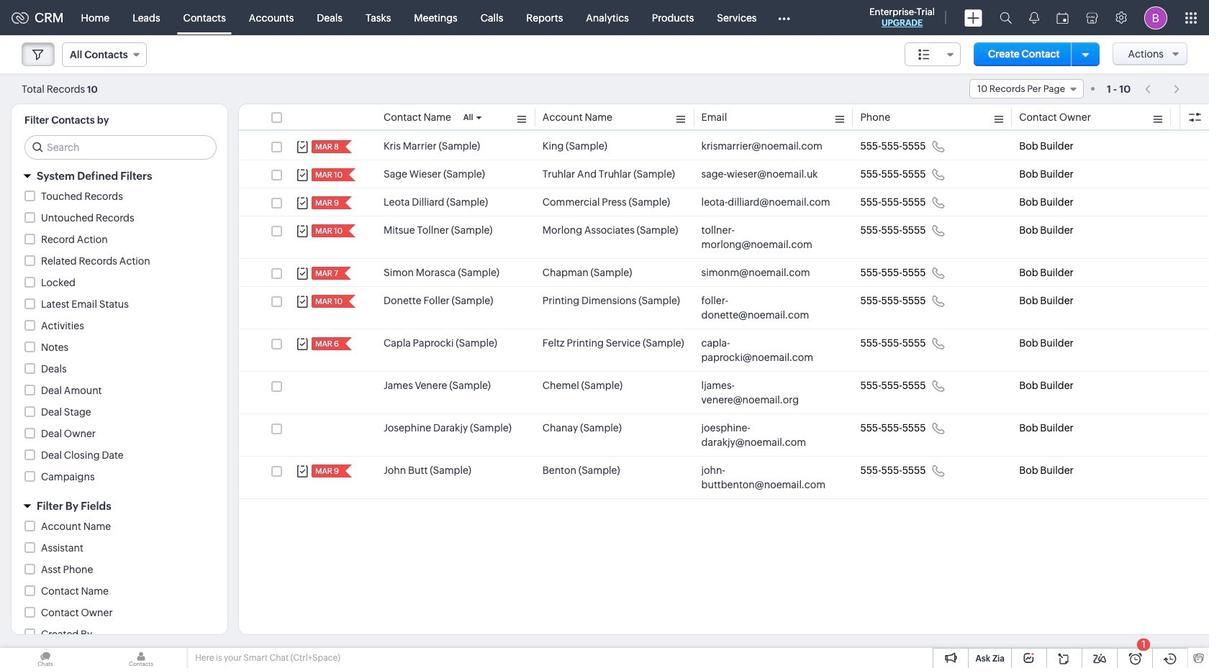 Task type: locate. For each thing, give the bounding box(es) containing it.
calendar image
[[1057, 12, 1069, 23]]

none field size
[[905, 42, 961, 66]]

logo image
[[12, 12, 29, 23]]

create menu image
[[965, 9, 983, 26]]

signals image
[[1030, 12, 1040, 24]]

None field
[[62, 42, 147, 67], [905, 42, 961, 66], [970, 79, 1084, 99], [62, 42, 147, 67], [970, 79, 1084, 99]]

navigation
[[1139, 78, 1188, 99]]

size image
[[919, 48, 930, 61]]

search image
[[1000, 12, 1012, 24]]

row group
[[239, 133, 1210, 500]]



Task type: describe. For each thing, give the bounding box(es) containing it.
search element
[[992, 0, 1021, 35]]

Search text field
[[25, 136, 216, 159]]

signals element
[[1021, 0, 1048, 35]]

create menu element
[[956, 0, 992, 35]]

Other Modules field
[[769, 6, 800, 29]]

profile image
[[1145, 6, 1168, 29]]

contacts image
[[96, 649, 187, 669]]

profile element
[[1136, 0, 1177, 35]]

chats image
[[0, 649, 91, 669]]



